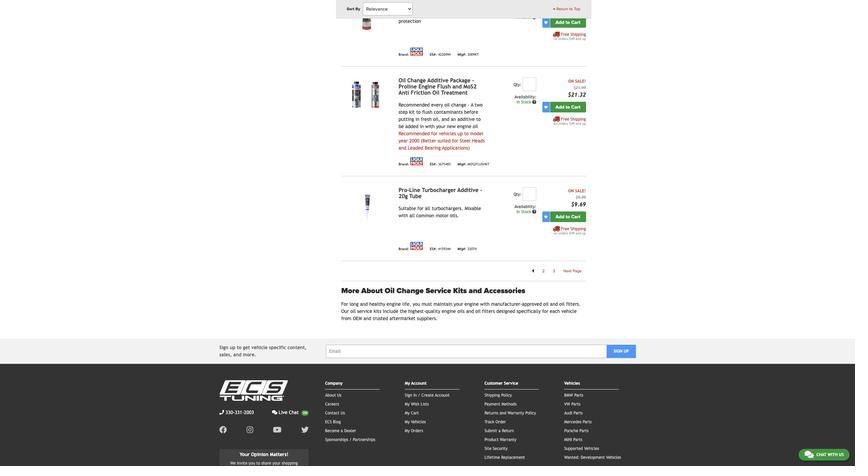 Task type: describe. For each thing, give the bounding box(es) containing it.
to inside sign up to get vehicle specific content, sales, and more.
[[237, 345, 242, 350]]

qty: for pro-line turbocharger additive - 20g tube
[[514, 192, 522, 197]]

site
[[485, 446, 492, 451]]

engine up oils
[[465, 301, 479, 307]]

1 horizontal spatial service
[[504, 381, 519, 386]]

for up applications)
[[452, 138, 459, 144]]

cart down $9.69
[[572, 214, 581, 220]]

$49 for $9.69
[[570, 231, 575, 235]]

for up (better
[[432, 131, 438, 136]]

for inside a dry, solid lubricant for ultimate protection
[[445, 11, 451, 17]]

es#4159344 - 22074 - pro-line turbocharger additive - 20g tube - suitable for all turbochargers. mixable with all common motor oils. - liqui-moly - audi bmw volkswagen mercedes benz mini porsche image
[[342, 187, 393, 226]]

1 add from the top
[[556, 20, 565, 25]]

2 recommended from the top
[[399, 131, 430, 136]]

1 $49 from the top
[[570, 37, 575, 41]]

add to cart for $21.32
[[556, 104, 581, 110]]

my vehicles link
[[405, 420, 426, 424]]

free shipping on orders $49 and up for $9.69
[[554, 227, 586, 235]]

1 horizontal spatial policy
[[526, 411, 537, 416]]

from
[[342, 316, 352, 321]]

wanted: development vehicles link
[[565, 455, 622, 460]]

sign in / create account
[[405, 393, 450, 398]]

get
[[243, 345, 250, 350]]

specific
[[269, 345, 286, 350]]

page
[[573, 269, 582, 273]]

mercedes parts
[[565, 420, 592, 424]]

up inside 'button'
[[624, 349, 629, 354]]

track order
[[485, 420, 506, 424]]

must
[[422, 301, 432, 307]]

manufacturer-
[[492, 301, 522, 307]]

mixable
[[465, 206, 481, 211]]

lubricant
[[424, 11, 443, 17]]

create
[[422, 393, 434, 398]]

mini
[[565, 437, 573, 442]]

my cart link
[[405, 411, 419, 416]]

sort by
[[347, 6, 361, 11]]

to down before at top right
[[477, 117, 481, 122]]

on for $9.69
[[569, 189, 574, 193]]

mini parts
[[565, 437, 583, 442]]

1 brand: from the top
[[399, 53, 409, 56]]

liqui-moly - corporate logo image for line
[[411, 242, 423, 250]]

your opinion matters!
[[240, 452, 289, 457]]

es#3675483 - mos2flushkt - oil change additive package - proline engine flush and mos2 anti friction oil treatment - recommended every oil change - a two step kit to flush contaminants before putting in fresh oil, and an additive to be added in with your new engine oil - liqui-moly - audi bmw volkswagen mercedes benz mini porsche image
[[342, 78, 393, 117]]

a dry, solid lubricant for ultimate protection
[[399, 11, 470, 24]]

change inside the oil change additive package - proline engine flush and mos2 anti friction oil treatment
[[408, 77, 426, 84]]

brand: for pro-
[[399, 247, 409, 251]]

facebook logo image
[[220, 426, 227, 434]]

1 vertical spatial /
[[350, 437, 352, 442]]

stock for oil change additive package - proline engine flush and mos2 anti friction oil treatment
[[522, 100, 532, 105]]

suited
[[438, 138, 451, 144]]

new
[[447, 124, 456, 129]]

mfg#: for package
[[458, 162, 467, 166]]

invite
[[237, 461, 248, 466]]

2 question circle image from the top
[[533, 210, 537, 214]]

treatment
[[441, 90, 468, 96]]

designed
[[497, 309, 516, 314]]

my orders link
[[405, 429, 423, 433]]

contaminants
[[434, 109, 463, 115]]

chat with us
[[817, 452, 845, 457]]

customer service
[[485, 381, 519, 386]]

a for become
[[341, 429, 343, 433]]

4159344
[[439, 247, 451, 251]]

1 add to cart from the top
[[556, 20, 581, 25]]

4220494
[[439, 53, 451, 56]]

1 free shipping on orders $49 and up from the top
[[554, 32, 586, 41]]

vehicles right development
[[607, 455, 622, 460]]

and up the order
[[500, 411, 507, 416]]

1 liqui-moly - corporate logo image from the top
[[411, 48, 423, 56]]

2
[[543, 269, 545, 273]]

shipping down '$21.32'
[[571, 117, 586, 122]]

vehicles up wanted: development vehicles
[[585, 446, 600, 451]]

paginated product list navigation navigation
[[342, 267, 586, 275]]

orders for $9.69
[[559, 231, 569, 235]]

shipping up payment
[[485, 393, 500, 398]]

1 horizontal spatial return
[[557, 6, 569, 11]]

wish
[[411, 402, 420, 407]]

to down return to top on the right top
[[566, 20, 571, 25]]

to down on sale! $9.99 $9.69
[[566, 214, 571, 220]]

caret up image
[[553, 7, 556, 11]]

oil up each
[[560, 301, 565, 307]]

about us
[[325, 393, 342, 398]]

partnerships
[[353, 437, 376, 442]]

1 horizontal spatial about
[[362, 286, 383, 295]]

1 vertical spatial change
[[397, 286, 424, 295]]

return to top link
[[553, 6, 581, 12]]

3
[[553, 269, 556, 273]]

vehicles up bmw parts
[[565, 381, 581, 386]]

product
[[485, 437, 499, 442]]

0 vertical spatial account
[[412, 381, 427, 386]]

1 vertical spatial oil
[[433, 90, 440, 96]]

1 horizontal spatial all
[[425, 206, 431, 211]]

parts for bmw parts
[[575, 393, 584, 398]]

suppliers.
[[417, 316, 438, 321]]

matters!
[[270, 452, 289, 457]]

payment methods
[[485, 402, 517, 407]]

with right comments image
[[828, 452, 838, 457]]

2 link
[[539, 267, 549, 275]]

comments image
[[805, 450, 814, 459]]

on sale! $21.99 $21.32
[[568, 79, 586, 98]]

to inside we invite you to share your shopping
[[257, 461, 260, 466]]

1 add to wish list image from the top
[[545, 21, 548, 24]]

on for $21.32
[[554, 122, 558, 125]]

contact us link
[[325, 411, 345, 416]]

2 vertical spatial oil
[[385, 286, 395, 295]]

in stock for pro-line turbocharger additive - 20g tube
[[517, 209, 533, 214]]

lifetime replacement link
[[485, 455, 526, 460]]

return to top
[[556, 6, 581, 11]]

anti
[[399, 90, 409, 96]]

and inside the oil change additive package - proline engine flush and mos2 anti friction oil treatment
[[453, 83, 462, 90]]

oil left the filters
[[476, 309, 481, 314]]

to right the kit
[[417, 109, 421, 115]]

step
[[399, 109, 408, 115]]

vehicle inside for long and healthy engine life, you must maintain your engine with manufacturer-approved oil and oil filters. our oil service kits include the highest-quality engine oils and oil filters designed specifically for each vehicle from oem and trusted aftermarket suppliers.
[[562, 309, 577, 314]]

development
[[581, 455, 606, 460]]

dealer
[[344, 429, 356, 433]]

1 horizontal spatial account
[[435, 393, 450, 398]]

engine down maintain
[[442, 309, 456, 314]]

0 vertical spatial in
[[416, 117, 420, 122]]

on sale! $9.99 $9.69
[[569, 189, 586, 208]]

$21.99
[[574, 85, 586, 90]]

specifically
[[517, 309, 541, 314]]

oil up contaminants
[[445, 102, 450, 108]]

my for my account
[[405, 381, 410, 386]]

es#4220494 - 2009kt - mos2 anti friction engine treatment - 300ml - a dry, solid lubricant for ultimate protection - liqui-moly - audi bmw volkswagen mercedes benz mini porsche image
[[342, 0, 393, 32]]

every
[[432, 102, 443, 108]]

shopping
[[282, 461, 298, 466]]

330-331-2003
[[226, 410, 254, 415]]

oil down long
[[351, 309, 356, 314]]

1 vertical spatial return
[[502, 429, 514, 433]]

1 horizontal spatial chat
[[817, 452, 827, 457]]

add to wish list image for $21.32
[[545, 105, 548, 109]]

and down contaminants
[[442, 117, 450, 122]]

orders for $21.32
[[559, 122, 569, 125]]

and down '$21.32'
[[576, 122, 582, 125]]

(better
[[421, 138, 437, 144]]

approved
[[522, 301, 542, 307]]

you inside for long and healthy engine life, you must maintain your engine with manufacturer-approved oil and oil filters. our oil service kits include the highest-quality engine oils and oil filters designed specifically for each vehicle from oem and trusted aftermarket suppliers.
[[413, 301, 421, 307]]

each
[[550, 309, 560, 314]]

proline
[[399, 83, 417, 90]]

common
[[417, 213, 435, 218]]

1 free from the top
[[562, 32, 570, 37]]

on for $9.69
[[554, 231, 558, 235]]

top
[[574, 6, 581, 11]]

my for my wish lists
[[405, 402, 410, 407]]

shipping down $9.69
[[571, 227, 586, 231]]

with inside recommended every oil change - a two step kit to flush contaminants before putting in fresh oil, and an additive to be added in with your new engine oil recommended for vehicles up to model year 2000 (better suited for steel heads and leaded bearing applications)
[[426, 124, 435, 129]]

mfg#: 2009kt
[[458, 53, 479, 56]]

2 vertical spatial us
[[840, 452, 845, 457]]

cart down $7.75
[[572, 20, 581, 25]]

model
[[471, 131, 484, 136]]

quality
[[426, 309, 441, 314]]

porsche parts
[[565, 429, 589, 433]]

mfg#: mos2flushkt
[[458, 162, 490, 166]]

question circle image
[[533, 100, 537, 104]]

live chat
[[279, 410, 299, 415]]

returns and warranty policy
[[485, 411, 537, 416]]

flush
[[423, 109, 433, 115]]

oil,
[[433, 117, 441, 122]]

to up steel
[[465, 131, 469, 136]]

mercedes parts link
[[565, 420, 592, 424]]

solid
[[412, 11, 422, 17]]

for long and healthy engine life, you must maintain your engine with manufacturer-approved oil and oil filters. our oil service kits include the highest-quality engine oils and oil filters designed specifically for each vehicle from oem and trusted aftermarket suppliers.
[[342, 301, 581, 321]]

shipping down $7.75
[[571, 32, 586, 37]]

$21.32
[[568, 92, 586, 98]]

sign up to get vehicle specific content, sales, and more.
[[220, 345, 307, 358]]

$7.99
[[576, 1, 586, 6]]

oem
[[353, 316, 362, 321]]

es#: 3675483
[[430, 162, 451, 166]]

free for $9.69
[[562, 227, 570, 231]]

add to cart button for $21.32
[[551, 102, 586, 112]]

parts for mercedes parts
[[583, 420, 592, 424]]

life,
[[403, 301, 412, 307]]

$49 for $21.32
[[570, 122, 575, 125]]

in for 1st question circle icon from the top
[[517, 15, 520, 20]]

bmw parts
[[565, 393, 584, 398]]

tube
[[410, 193, 422, 200]]

customer
[[485, 381, 503, 386]]

additive inside pro-line turbocharger additive - 20g tube
[[458, 187, 479, 193]]

availability: for $9.69
[[515, 204, 537, 209]]

parts for audi parts
[[574, 411, 583, 416]]

twitter logo image
[[301, 426, 309, 434]]

vehicles
[[439, 131, 457, 136]]

payment
[[485, 402, 501, 407]]



Task type: vqa. For each thing, say whether or not it's contained in the screenshot.
the bottom -
yes



Task type: locate. For each thing, give the bounding box(es) containing it.
submit a return link
[[485, 429, 514, 433]]

brand: for oil
[[399, 162, 409, 166]]

- inside recommended every oil change - a two step kit to flush contaminants before putting in fresh oil, and an additive to be added in with your new engine oil recommended for vehicles up to model year 2000 (better suited for steel heads and leaded bearing applications)
[[468, 102, 470, 108]]

1 horizontal spatial vehicle
[[562, 309, 577, 314]]

add to cart button down return to top on the right top
[[551, 17, 586, 28]]

add to cart
[[556, 20, 581, 25], [556, 104, 581, 110], [556, 214, 581, 220]]

for left each
[[543, 309, 549, 314]]

add to cart for $9.69
[[556, 214, 581, 220]]

instagram logo image
[[247, 426, 253, 434]]

2 vertical spatial your
[[273, 461, 281, 466]]

3 $49 from the top
[[570, 231, 575, 235]]

/
[[418, 393, 421, 398], [350, 437, 352, 442]]

1 vertical spatial add to cart button
[[551, 102, 586, 112]]

3 free from the top
[[562, 227, 570, 231]]

be
[[399, 124, 404, 129]]

2 my from the top
[[405, 402, 410, 407]]

sign inside 'button'
[[614, 349, 623, 354]]

2 vertical spatial add
[[556, 214, 565, 220]]

2 horizontal spatial oil
[[433, 90, 440, 96]]

my for my cart
[[405, 411, 410, 416]]

0 vertical spatial recommended
[[399, 102, 430, 108]]

and down $9.69
[[576, 231, 582, 235]]

my down "my cart" link
[[405, 420, 410, 424]]

0 vertical spatial orders
[[559, 37, 569, 41]]

- inside the oil change additive package - proline engine flush and mos2 anti friction oil treatment
[[472, 77, 474, 84]]

1 vertical spatial es#:
[[430, 162, 437, 166]]

pro-
[[399, 187, 410, 193]]

sign inside sign up to get vehicle specific content, sales, and more.
[[220, 345, 229, 350]]

about up healthy
[[362, 286, 383, 295]]

pro-line turbocharger additive - 20g tube link
[[399, 187, 483, 200]]

parts for mini parts
[[574, 437, 583, 442]]

331-
[[235, 410, 244, 415]]

company
[[325, 381, 343, 386]]

and up each
[[551, 301, 558, 307]]

1 sale! from the top
[[576, 79, 586, 84]]

bmw parts link
[[565, 393, 584, 398]]

order
[[496, 420, 506, 424]]

my cart
[[405, 411, 419, 416]]

3 add from the top
[[556, 214, 565, 220]]

2 availability: from the top
[[515, 204, 537, 209]]

vw parts
[[565, 402, 581, 407]]

sign for sign up to get vehicle specific content, sales, and more.
[[220, 345, 229, 350]]

1 mfg#: from the top
[[458, 53, 467, 56]]

engine up include
[[387, 301, 401, 307]]

2 vertical spatial $49
[[570, 231, 575, 235]]

additive
[[428, 77, 449, 84], [458, 187, 479, 193]]

a inside recommended every oil change - a two step kit to flush contaminants before putting in fresh oil, and an additive to be added in with your new engine oil recommended for vehicles up to model year 2000 (better suited for steel heads and leaded bearing applications)
[[471, 102, 474, 108]]

phone image
[[220, 410, 224, 415]]

with down fresh
[[426, 124, 435, 129]]

in left fresh
[[416, 117, 420, 122]]

motor
[[436, 213, 449, 218]]

my left the orders
[[405, 429, 410, 433]]

in down fresh
[[420, 124, 424, 129]]

0 vertical spatial on
[[569, 79, 574, 84]]

0 horizontal spatial your
[[273, 461, 281, 466]]

up inside recommended every oil change - a two step kit to flush contaminants before putting in fresh oil, and an additive to be added in with your new engine oil recommended for vehicles up to model year 2000 (better suited for steel heads and leaded bearing applications)
[[458, 131, 463, 136]]

vehicles up the orders
[[411, 420, 426, 424]]

in
[[517, 15, 520, 20], [517, 100, 520, 105], [517, 209, 520, 214], [414, 393, 417, 398]]

0 vertical spatial mfg#:
[[458, 53, 467, 56]]

qty: for oil change additive package - proline engine flush and mos2 anti friction oil treatment
[[514, 82, 522, 87]]

sale! up the $9.99
[[576, 189, 586, 193]]

additive up mixable on the right top
[[458, 187, 479, 193]]

-
[[472, 77, 474, 84], [468, 102, 470, 108], [481, 187, 483, 193]]

1 in stock from the top
[[517, 15, 533, 20]]

0 horizontal spatial in
[[416, 117, 420, 122]]

2 vertical spatial add to wish list image
[[545, 215, 548, 219]]

0 vertical spatial free shipping on orders $49 and up
[[554, 32, 586, 41]]

a right submit
[[499, 429, 501, 433]]

0 vertical spatial a
[[399, 11, 402, 17]]

mfg#: left 2009kt
[[458, 53, 467, 56]]

2 add from the top
[[556, 104, 565, 110]]

on inside on sale! $21.99 $21.32
[[569, 79, 574, 84]]

1 vertical spatial add to wish list image
[[545, 105, 548, 109]]

vehicle inside sign up to get vehicle specific content, sales, and more.
[[252, 345, 268, 350]]

audi parts
[[565, 411, 583, 416]]

es#: 4159344
[[430, 247, 451, 251]]

become a dealer
[[325, 429, 356, 433]]

add to cart button for $9.69
[[551, 212, 586, 222]]

additive
[[458, 117, 475, 122]]

mfg#: for additive
[[458, 247, 467, 251]]

package
[[451, 77, 471, 84]]

sponsorships / partnerships link
[[325, 437, 376, 442]]

2 orders from the top
[[559, 122, 569, 125]]

free for $21.32
[[562, 117, 570, 122]]

parts for porsche parts
[[580, 429, 589, 433]]

liqui-moly - corporate logo image for change
[[411, 157, 423, 165]]

shipping policy link
[[485, 393, 512, 398]]

1 es#: from the top
[[430, 53, 437, 56]]

about up careers link on the bottom left
[[325, 393, 336, 398]]

3 liqui-moly - corporate logo image from the top
[[411, 242, 423, 250]]

us right "contact"
[[341, 411, 345, 416]]

for inside for long and healthy engine life, you must maintain your engine with manufacturer-approved oil and oil filters. our oil service kits include the highest-quality engine oils and oil filters designed specifically for each vehicle from oem and trusted aftermarket suppliers.
[[543, 309, 549, 314]]

1 vertical spatial mfg#:
[[458, 162, 467, 166]]

es#: left the 3675483
[[430, 162, 437, 166]]

engine inside recommended every oil change - a two step kit to flush contaminants before putting in fresh oil, and an additive to be added in with your new engine oil recommended for vehicles up to model year 2000 (better suited for steel heads and leaded bearing applications)
[[458, 124, 472, 129]]

1 vertical spatial question circle image
[[533, 210, 537, 214]]

0 horizontal spatial oil
[[385, 286, 395, 295]]

0 vertical spatial change
[[408, 77, 426, 84]]

cart down wish
[[411, 411, 419, 416]]

2 sale! from the top
[[576, 189, 586, 193]]

2 mfg#: from the top
[[458, 162, 467, 166]]

$9.69
[[572, 201, 586, 208]]

and down $7.75
[[576, 37, 582, 41]]

2 add to wish list image from the top
[[545, 105, 548, 109]]

wanted:
[[565, 455, 580, 460]]

es#: for additive
[[430, 162, 437, 166]]

sponsorships / partnerships
[[325, 437, 376, 442]]

0 vertical spatial about
[[362, 286, 383, 295]]

2 horizontal spatial -
[[481, 187, 483, 193]]

in for first question circle icon from the bottom of the page
[[517, 209, 520, 214]]

2 $49 from the top
[[570, 122, 575, 125]]

dry,
[[403, 11, 411, 17]]

3 my from the top
[[405, 411, 410, 416]]

2 es#: from the top
[[430, 162, 437, 166]]

0 vertical spatial add to wish list image
[[545, 21, 548, 24]]

2 vertical spatial orders
[[559, 231, 569, 235]]

you up highest-
[[413, 301, 421, 307]]

us for contact us
[[341, 411, 345, 416]]

porsche
[[565, 429, 579, 433]]

1 vertical spatial your
[[454, 301, 464, 307]]

a left two
[[471, 102, 474, 108]]

a for submit
[[499, 429, 501, 433]]

line
[[410, 187, 421, 193]]

free down return to top link
[[562, 32, 570, 37]]

recommended up "2000"
[[399, 131, 430, 136]]

and up "service"
[[360, 301, 368, 307]]

1 vertical spatial -
[[468, 102, 470, 108]]

highest-
[[409, 309, 426, 314]]

es#: for turbocharger
[[430, 247, 437, 251]]

- for change
[[468, 102, 470, 108]]

mos2flushkt
[[468, 162, 490, 166]]

0 vertical spatial us
[[337, 393, 342, 398]]

1 stock from the top
[[522, 15, 532, 20]]

0 vertical spatial add
[[556, 20, 565, 25]]

1 vertical spatial account
[[435, 393, 450, 398]]

protection
[[399, 18, 421, 24]]

service right customer
[[504, 381, 519, 386]]

0 horizontal spatial you
[[249, 461, 255, 466]]

on up $9.69
[[569, 189, 574, 193]]

0 horizontal spatial service
[[426, 286, 452, 295]]

2 qty: from the top
[[514, 192, 522, 197]]

0 vertical spatial your
[[437, 124, 446, 129]]

1 orders from the top
[[559, 37, 569, 41]]

returns and warranty policy link
[[485, 411, 537, 416]]

policy
[[502, 393, 512, 398], [526, 411, 537, 416]]

to left share
[[257, 461, 260, 466]]

1 on from the top
[[554, 37, 558, 41]]

in
[[416, 117, 420, 122], [420, 124, 424, 129]]

3 add to wish list image from the top
[[545, 215, 548, 219]]

sale! for $21.32
[[576, 79, 586, 84]]

5 my from the top
[[405, 429, 410, 433]]

2 vertical spatial free shipping on orders $49 and up
[[554, 227, 586, 235]]

in for question circle image
[[517, 100, 520, 105]]

2 vertical spatial add to cart
[[556, 214, 581, 220]]

cart down '$21.32'
[[572, 104, 581, 110]]

0 vertical spatial add to cart
[[556, 20, 581, 25]]

for inside suitable for all turbochargers. mixable with all common motor oils.
[[418, 206, 424, 211]]

1 vertical spatial about
[[325, 393, 336, 398]]

1 vertical spatial add to cart
[[556, 104, 581, 110]]

on up $21.99
[[569, 79, 574, 84]]

added
[[406, 124, 419, 129]]

my vehicles
[[405, 420, 426, 424]]

0 vertical spatial oil
[[399, 77, 406, 84]]

1 vertical spatial free
[[562, 117, 570, 122]]

maintain
[[434, 301, 453, 307]]

1 vertical spatial recommended
[[399, 131, 430, 136]]

oil up the model
[[473, 124, 479, 129]]

sale! for $9.69
[[576, 189, 586, 193]]

brand:
[[399, 53, 409, 56], [399, 162, 409, 166], [399, 247, 409, 251]]

0 horizontal spatial policy
[[502, 393, 512, 398]]

1 vertical spatial stock
[[522, 100, 532, 105]]

sign for sign in / create account
[[405, 393, 413, 398]]

0 vertical spatial on
[[554, 37, 558, 41]]

- inside pro-line turbocharger additive - 20g tube
[[481, 187, 483, 193]]

3 orders from the top
[[559, 231, 569, 235]]

my for my vehicles
[[405, 420, 410, 424]]

1 recommended from the top
[[399, 102, 430, 108]]

my for my orders
[[405, 429, 410, 433]]

oil up every
[[433, 90, 440, 96]]

and right kits
[[469, 286, 482, 295]]

us for about us
[[337, 393, 342, 398]]

1 horizontal spatial oil
[[399, 77, 406, 84]]

stock for pro-line turbocharger additive - 20g tube
[[522, 209, 532, 214]]

1 vertical spatial availability:
[[515, 204, 537, 209]]

change
[[408, 77, 426, 84], [397, 286, 424, 295]]

3 add to cart button from the top
[[551, 212, 586, 222]]

2 on from the top
[[569, 189, 574, 193]]

3 free shipping on orders $49 and up from the top
[[554, 227, 586, 235]]

oil
[[399, 77, 406, 84], [433, 90, 440, 96], [385, 286, 395, 295]]

1 vertical spatial qty:
[[514, 192, 522, 197]]

youtube logo image
[[273, 426, 282, 434]]

3 add to cart from the top
[[556, 214, 581, 220]]

3 brand: from the top
[[399, 247, 409, 251]]

0 vertical spatial in stock
[[517, 15, 533, 20]]

3 in stock from the top
[[517, 209, 533, 214]]

4 my from the top
[[405, 420, 410, 424]]

2 vertical spatial es#:
[[430, 247, 437, 251]]

parts up mercedes parts link on the bottom of page
[[574, 411, 583, 416]]

add to cart button down '$21.32'
[[551, 102, 586, 112]]

0 vertical spatial sale!
[[576, 79, 586, 84]]

add for $21.32
[[556, 104, 565, 110]]

1 vertical spatial warranty
[[500, 437, 517, 442]]

$49 down $7.75
[[570, 37, 575, 41]]

mfg#: left 22074
[[458, 247, 467, 251]]

parts for vw parts
[[572, 402, 581, 407]]

warranty
[[508, 411, 525, 416], [500, 437, 517, 442]]

1 vertical spatial brand:
[[399, 162, 409, 166]]

healthy
[[370, 301, 386, 307]]

oil right 'approved'
[[544, 301, 549, 307]]

recommended every oil change - a two step kit to flush contaminants before putting in fresh oil, and an additive to be added in with your new engine oil recommended for vehicles up to model year 2000 (better suited for steel heads and leaded bearing applications)
[[399, 102, 485, 151]]

0 horizontal spatial sign
[[220, 345, 229, 350]]

submit a return
[[485, 429, 514, 433]]

1 a from the left
[[341, 429, 343, 433]]

1 vertical spatial add
[[556, 104, 565, 110]]

0 vertical spatial free
[[562, 32, 570, 37]]

1 vertical spatial in
[[420, 124, 424, 129]]

liqui-moly - corporate logo image down 'leaded'
[[411, 157, 423, 165]]

1 horizontal spatial a
[[499, 429, 501, 433]]

1 on from the top
[[569, 79, 574, 84]]

free shipping on orders $49 and up for $21.32
[[554, 117, 586, 125]]

1 vertical spatial policy
[[526, 411, 537, 416]]

sign for sign up
[[614, 349, 623, 354]]

engine down additive
[[458, 124, 472, 129]]

free shipping on orders $49 and up down '$21.32'
[[554, 117, 586, 125]]

oil change additive package - proline engine flush and mos2 anti friction oil treatment link
[[399, 77, 477, 96]]

1 vertical spatial liqui-moly - corporate logo image
[[411, 157, 423, 165]]

2 vertical spatial -
[[481, 187, 483, 193]]

1 question circle image from the top
[[533, 15, 537, 20]]

availability: for $21.32
[[515, 95, 537, 99]]

0 horizontal spatial /
[[350, 437, 352, 442]]

1 availability: from the top
[[515, 95, 537, 99]]

opinion
[[251, 452, 269, 457]]

add to wish list image for $9.69
[[545, 215, 548, 219]]

2 vertical spatial on
[[554, 231, 558, 235]]

for up common
[[418, 206, 424, 211]]

vehicle up the more.
[[252, 345, 268, 350]]

kits
[[374, 309, 382, 314]]

1 vertical spatial on
[[569, 189, 574, 193]]

add to cart down return to top on the right top
[[556, 20, 581, 25]]

1 vertical spatial on
[[554, 122, 558, 125]]

es#: 4220494
[[430, 53, 451, 56]]

you right invite
[[249, 461, 255, 466]]

- up before at top right
[[468, 102, 470, 108]]

0 vertical spatial warranty
[[508, 411, 525, 416]]

2 liqui-moly - corporate logo image from the top
[[411, 157, 423, 165]]

on for $21.32
[[569, 79, 574, 84]]

with inside suitable for all turbochargers. mixable with all common motor oils.
[[399, 213, 408, 218]]

become
[[325, 429, 340, 433]]

0 horizontal spatial about
[[325, 393, 336, 398]]

1 horizontal spatial -
[[472, 77, 474, 84]]

0 vertical spatial vehicle
[[562, 309, 577, 314]]

mini parts link
[[565, 437, 583, 442]]

comments image
[[272, 410, 278, 415]]

mfg#:
[[458, 53, 467, 56], [458, 162, 467, 166], [458, 247, 467, 251]]

1 horizontal spatial in
[[420, 124, 424, 129]]

vw parts link
[[565, 402, 581, 407]]

return right the caret up icon
[[557, 6, 569, 11]]

3 es#: from the top
[[430, 247, 437, 251]]

2 add to cart button from the top
[[551, 102, 586, 112]]

up inside sign up to get vehicle specific content, sales, and more.
[[230, 345, 236, 350]]

us right comments image
[[840, 452, 845, 457]]

- up mixable on the right top
[[481, 187, 483, 193]]

$49 down $9.69
[[570, 231, 575, 235]]

additive inside the oil change additive package - proline engine flush and mos2 anti friction oil treatment
[[428, 77, 449, 84]]

in stock for oil change additive package - proline engine flush and mos2 anti friction oil treatment
[[517, 100, 533, 105]]

0 vertical spatial you
[[413, 301, 421, 307]]

change up the life,
[[397, 286, 424, 295]]

0 vertical spatial availability:
[[515, 95, 537, 99]]

1 horizontal spatial additive
[[458, 187, 479, 193]]

on inside on sale! $9.99 $9.69
[[569, 189, 574, 193]]

cart
[[572, 20, 581, 25], [572, 104, 581, 110], [572, 214, 581, 220], [411, 411, 419, 416]]

1 horizontal spatial /
[[418, 393, 421, 398]]

replacement
[[502, 455, 526, 460]]

change up friction
[[408, 77, 426, 84]]

bearing
[[425, 145, 441, 151]]

your inside we invite you to share your shopping
[[273, 461, 281, 466]]

0 vertical spatial $49
[[570, 37, 575, 41]]

mfg#: left mos2flushkt
[[458, 162, 467, 166]]

additive up the treatment
[[428, 77, 449, 84]]

0 vertical spatial -
[[472, 77, 474, 84]]

free down on sale! $9.99 $9.69
[[562, 227, 570, 231]]

ecs tuning image
[[220, 380, 288, 401]]

2 free from the top
[[562, 117, 570, 122]]

qty:
[[514, 82, 522, 87], [514, 192, 522, 197]]

and right "sales,"
[[234, 352, 242, 358]]

1
[[533, 269, 535, 273]]

1 vertical spatial vehicle
[[252, 345, 268, 350]]

es#: left 4220494 at top right
[[430, 53, 437, 56]]

trusted
[[373, 316, 388, 321]]

recommended up the kit
[[399, 102, 430, 108]]

1 vertical spatial chat
[[817, 452, 827, 457]]

parts right bmw at the right of page
[[575, 393, 584, 398]]

with up the filters
[[481, 301, 490, 307]]

1 link
[[528, 267, 539, 275]]

warranty up security
[[500, 437, 517, 442]]

sign in / create account link
[[405, 393, 450, 398]]

contact
[[325, 411, 340, 416]]

$7.99 $7.75
[[572, 1, 586, 13]]

1 qty: from the top
[[514, 82, 522, 87]]

add to wish list image
[[545, 21, 548, 24], [545, 105, 548, 109], [545, 215, 548, 219]]

us up careers link on the bottom left
[[337, 393, 342, 398]]

0 vertical spatial all
[[425, 206, 431, 211]]

- right 'package'
[[472, 77, 474, 84]]

sale! inside on sale! $9.99 $9.69
[[576, 189, 586, 193]]

0 horizontal spatial chat
[[289, 410, 299, 415]]

return down the order
[[502, 429, 514, 433]]

2 brand: from the top
[[399, 162, 409, 166]]

add to cart button
[[551, 17, 586, 28], [551, 102, 586, 112], [551, 212, 586, 222]]

1 vertical spatial $49
[[570, 122, 575, 125]]

0 vertical spatial /
[[418, 393, 421, 398]]

your inside for long and healthy engine life, you must maintain your engine with manufacturer-approved oil and oil filters. our oil service kits include the highest-quality engine oils and oil filters designed specifically for each vehicle from oem and trusted aftermarket suppliers.
[[454, 301, 464, 307]]

2 a from the left
[[499, 429, 501, 433]]

1 vertical spatial all
[[410, 213, 415, 218]]

0 horizontal spatial return
[[502, 429, 514, 433]]

1 vertical spatial us
[[341, 411, 345, 416]]

2 in stock from the top
[[517, 100, 533, 105]]

2 horizontal spatial your
[[454, 301, 464, 307]]

about us link
[[325, 393, 342, 398]]

0 horizontal spatial -
[[468, 102, 470, 108]]

0 vertical spatial question circle image
[[533, 15, 537, 20]]

to left top
[[570, 6, 573, 11]]

you inside we invite you to share your shopping
[[249, 461, 255, 466]]

free shipping on orders $49 and up down return to top on the right top
[[554, 32, 586, 41]]

and down year
[[399, 145, 407, 151]]

es#: left 4159344
[[430, 247, 437, 251]]

track order link
[[485, 420, 506, 424]]

methods
[[502, 402, 517, 407]]

your down 'matters!'
[[273, 461, 281, 466]]

0 vertical spatial service
[[426, 286, 452, 295]]

0 vertical spatial chat
[[289, 410, 299, 415]]

1 add to cart button from the top
[[551, 17, 586, 28]]

None number field
[[523, 0, 537, 7], [523, 78, 537, 91], [523, 187, 537, 201], [523, 0, 537, 7], [523, 78, 537, 91], [523, 187, 537, 201]]

parts up porsche parts link
[[583, 420, 592, 424]]

2 stock from the top
[[522, 100, 532, 105]]

/ left create
[[418, 393, 421, 398]]

and inside sign up to get vehicle specific content, sales, and more.
[[234, 352, 242, 358]]

1 my from the top
[[405, 381, 410, 386]]

change
[[452, 102, 467, 108]]

3 stock from the top
[[522, 209, 532, 214]]

my up my vehicles
[[405, 411, 410, 416]]

all down suitable
[[410, 213, 415, 218]]

your up oils
[[454, 301, 464, 307]]

to left get
[[237, 345, 242, 350]]

1 vertical spatial orders
[[559, 122, 569, 125]]

mercedes
[[565, 420, 582, 424]]

2 free shipping on orders $49 and up from the top
[[554, 117, 586, 125]]

a
[[399, 11, 402, 17], [471, 102, 474, 108]]

2000
[[410, 138, 420, 144]]

to down '$21.32'
[[566, 104, 571, 110]]

parts right vw
[[572, 402, 581, 407]]

0 vertical spatial policy
[[502, 393, 512, 398]]

a inside a dry, solid lubricant for ultimate protection
[[399, 11, 402, 17]]

- for additive
[[481, 187, 483, 193]]

with inside for long and healthy engine life, you must maintain your engine with manufacturer-approved oil and oil filters. our oil service kits include the highest-quality engine oils and oil filters designed specifically for each vehicle from oem and trusted aftermarket suppliers.
[[481, 301, 490, 307]]

fresh
[[421, 117, 432, 122]]

Email email field
[[326, 345, 607, 358]]

my
[[405, 381, 410, 386], [405, 402, 410, 407], [405, 411, 410, 416], [405, 420, 410, 424], [405, 429, 410, 433]]

3 mfg#: from the top
[[458, 247, 467, 251]]

3 on from the top
[[554, 231, 558, 235]]

2 vertical spatial liqui-moly - corporate logo image
[[411, 242, 423, 250]]

2 add to cart from the top
[[556, 104, 581, 110]]

and down "service"
[[364, 316, 372, 321]]

2 on from the top
[[554, 122, 558, 125]]

question circle image
[[533, 15, 537, 20], [533, 210, 537, 214]]

my account
[[405, 381, 427, 386]]

wanted: development vehicles
[[565, 455, 622, 460]]

ultimate
[[452, 11, 470, 17]]

return
[[557, 6, 569, 11], [502, 429, 514, 433]]

and left mos2 on the right of page
[[453, 83, 462, 90]]

liqui-moly - corporate logo image
[[411, 48, 423, 56], [411, 157, 423, 165], [411, 242, 423, 250]]

2 vertical spatial brand:
[[399, 247, 409, 251]]

with
[[426, 124, 435, 129], [399, 213, 408, 218], [481, 301, 490, 307], [828, 452, 838, 457]]

your inside recommended every oil change - a two step kit to flush contaminants before putting in fresh oil, and an additive to be added in with your new engine oil recommended for vehicles up to model year 2000 (better suited for steel heads and leaded bearing applications)
[[437, 124, 446, 129]]

live
[[279, 410, 288, 415]]

2 vertical spatial stock
[[522, 209, 532, 214]]

- for package
[[472, 77, 474, 84]]

and right oils
[[467, 309, 474, 314]]

add for $9.69
[[556, 214, 565, 220]]

sale! inside on sale! $21.99 $21.32
[[576, 79, 586, 84]]

free down '$21.32'
[[562, 117, 570, 122]]



